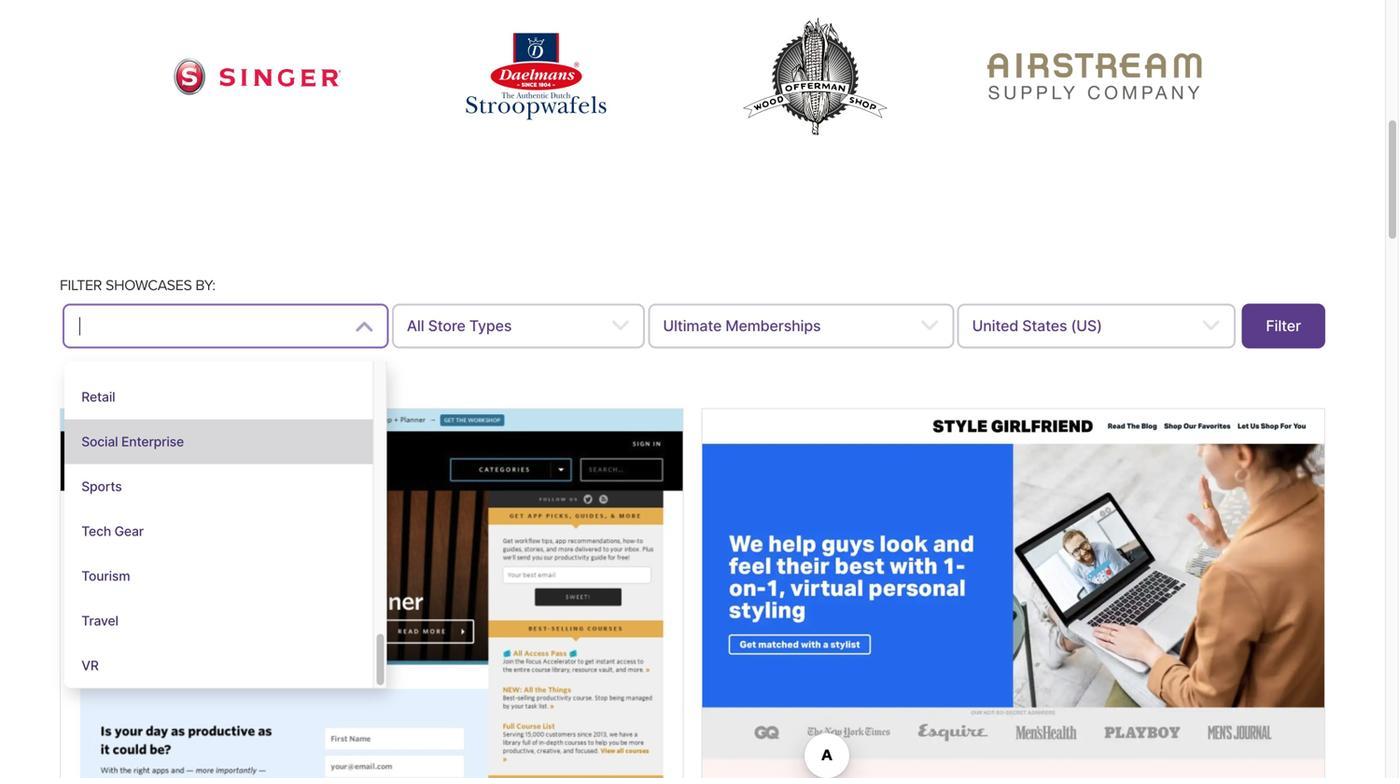 Task type: locate. For each thing, give the bounding box(es) containing it.
2 angle down image from the left
[[611, 315, 631, 338]]

angle down image for ultimate
[[920, 315, 940, 338]]

filter right angle down icon
[[1267, 317, 1302, 335]]

None field
[[63, 304, 389, 689], [78, 314, 342, 339], [63, 304, 389, 689], [78, 314, 342, 339]]

social enterprise
[[81, 434, 184, 450]]

2 horizontal spatial angle down image
[[920, 315, 940, 338]]

angle down image left all
[[355, 315, 374, 338]]

vr option
[[65, 644, 373, 689]]

filter left showcases
[[60, 277, 102, 294]]

angle down image inside all store types field
[[611, 315, 631, 338]]

types
[[470, 317, 512, 335]]

showcases
[[106, 277, 192, 294]]

0 horizontal spatial angle down image
[[355, 315, 374, 338]]

vr
[[81, 659, 99, 674]]

All Store Types field
[[392, 304, 646, 349]]

(us)
[[1072, 317, 1103, 335]]

tech
[[81, 524, 111, 540]]

angle down image left united
[[920, 315, 940, 338]]

memberships
[[726, 317, 821, 335]]

0 vertical spatial filter
[[60, 277, 102, 294]]

1 angle down image from the left
[[355, 315, 374, 338]]

social
[[81, 434, 118, 450]]

angle down image for all
[[611, 315, 631, 338]]

1 vertical spatial filter
[[1267, 317, 1302, 335]]

retail option
[[65, 375, 373, 420]]

all
[[407, 317, 424, 335]]

angle down image
[[1202, 315, 1221, 338]]

filter
[[60, 277, 102, 294], [1267, 317, 1302, 335]]

sports option
[[65, 465, 373, 510]]

1 horizontal spatial filter
[[1267, 317, 1302, 335]]

filter inside button
[[1267, 317, 1302, 335]]

travel option
[[65, 599, 373, 644]]

tourism option
[[65, 554, 373, 599]]

filter for filter
[[1267, 317, 1302, 335]]

list box
[[65, 330, 387, 689]]

filter showcases by:
[[60, 277, 216, 294]]

filter for filter showcases by:
[[60, 277, 102, 294]]

1 horizontal spatial angle down image
[[611, 315, 631, 338]]

angle down image
[[355, 315, 374, 338], [611, 315, 631, 338], [920, 315, 940, 338]]

enterprise
[[121, 434, 184, 450]]

United States (US) field
[[958, 304, 1236, 349]]

tourism
[[81, 569, 130, 585]]

retail
[[81, 390, 115, 405]]

angle down image inside ultimate memberships field
[[920, 315, 940, 338]]

travel
[[81, 614, 118, 630]]

0 horizontal spatial filter
[[60, 277, 102, 294]]

angle down image left ultimate
[[611, 315, 631, 338]]

united
[[973, 317, 1019, 335]]

3 angle down image from the left
[[920, 315, 940, 338]]



Task type: describe. For each thing, give the bounding box(es) containing it.
offerman workshop image
[[732, 9, 900, 144]]

states
[[1023, 317, 1068, 335]]

printing option
[[65, 330, 373, 375]]

all store types
[[407, 317, 512, 335]]

ultimate memberships
[[663, 317, 821, 335]]

store
[[428, 317, 466, 335]]

sports
[[81, 479, 122, 495]]

Ultimate Memberships field
[[649, 304, 955, 349]]

tech gear
[[81, 524, 144, 540]]

gear
[[115, 524, 144, 540]]

list box containing printing
[[65, 330, 387, 689]]

daelmans stroopwafels image
[[466, 33, 606, 120]]

social enterprise option
[[65, 420, 373, 465]]

airstream supply company image
[[988, 53, 1202, 100]]

filter button
[[1242, 304, 1326, 349]]

ultimate
[[663, 317, 722, 335]]

printing
[[81, 345, 129, 361]]

by:
[[196, 277, 216, 294]]

united states (us)
[[973, 317, 1103, 335]]

singer australia image
[[173, 58, 341, 96]]

tech gear option
[[65, 510, 373, 554]]



Task type: vqa. For each thing, say whether or not it's contained in the screenshot.
the Open account menu icon
no



